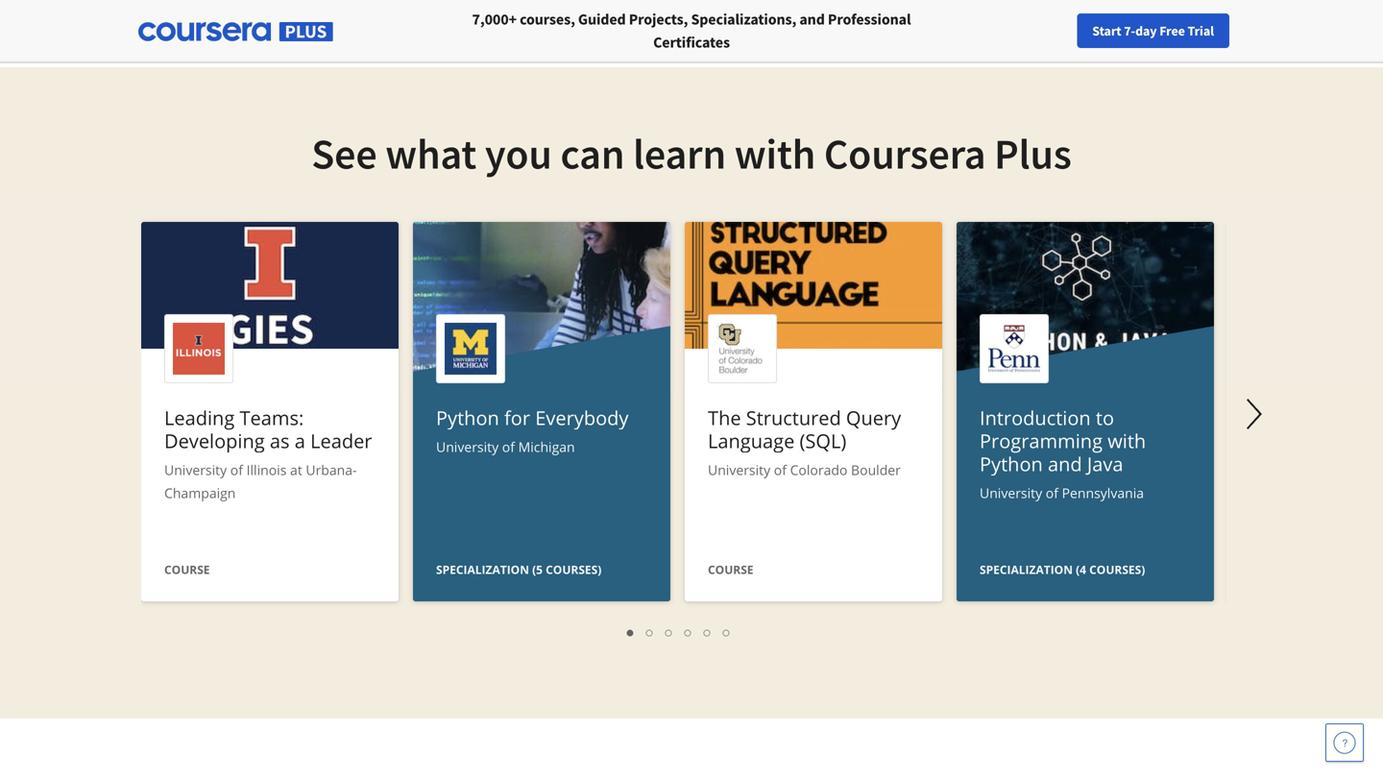 Task type: vqa. For each thing, say whether or not it's contained in the screenshot.
New
yes



Task type: locate. For each thing, give the bounding box(es) containing it.
0 horizontal spatial python
[[436, 405, 500, 431]]

university up the champaign
[[164, 461, 227, 479]]

of left colorado
[[774, 461, 787, 479]]

2
[[647, 623, 654, 641]]

of inside python for everybody university of michigan
[[502, 438, 515, 456]]

3
[[666, 623, 674, 641]]

course down the champaign
[[164, 562, 210, 578]]

query
[[847, 405, 902, 431]]

trial
[[1188, 22, 1215, 39]]

1 specialization from the left
[[436, 562, 530, 578]]

specialization left (4
[[980, 562, 1073, 578]]

2 course from the left
[[708, 562, 754, 578]]

2 button
[[641, 621, 660, 643]]

new
[[1066, 22, 1091, 39]]

1 courses) from the left
[[546, 562, 602, 578]]

1 horizontal spatial courses)
[[1090, 562, 1146, 578]]

courses)
[[546, 562, 602, 578], [1090, 562, 1146, 578]]

university inside the structured query language (sql) university of colorado boulder
[[708, 461, 771, 479]]

specialization left (5
[[436, 562, 530, 578]]

of left illinois
[[230, 461, 243, 479]]

and
[[800, 10, 825, 29], [1049, 451, 1083, 477]]

python for everybody. university of michigan. specialization (5 courses) element
[[413, 222, 671, 751]]

show notifications image
[[1160, 24, 1184, 47]]

for
[[505, 405, 531, 431]]

list containing 1
[[151, 621, 1208, 643]]

leading teams: developing as a leader. university of illinois at urbana-champaign. course element
[[141, 222, 399, 606]]

0 horizontal spatial with
[[735, 127, 816, 180]]

python for everybody university of michigan
[[436, 405, 629, 456]]

your
[[1038, 22, 1063, 39]]

1
[[628, 623, 635, 641]]

courses) right (5
[[546, 562, 602, 578]]

and left professional
[[800, 10, 825, 29]]

4 button
[[679, 621, 699, 643]]

specialization (5 courses)
[[436, 562, 602, 578]]

1 vertical spatial and
[[1049, 451, 1083, 477]]

courses) for michigan
[[546, 562, 602, 578]]

you
[[485, 127, 552, 180]]

specialization
[[436, 562, 530, 578], [980, 562, 1073, 578]]

specializations,
[[691, 10, 797, 29]]

1 button
[[622, 621, 641, 643]]

and inside introduction to programming with python and java university of pennsylvania
[[1049, 451, 1083, 477]]

python left for
[[436, 405, 500, 431]]

1 course from the left
[[164, 562, 210, 578]]

1 horizontal spatial python
[[980, 451, 1044, 477]]

0 vertical spatial with
[[735, 127, 816, 180]]

0 vertical spatial and
[[800, 10, 825, 29]]

find your new career
[[1010, 22, 1131, 39]]

and for python
[[1049, 451, 1083, 477]]

courses) right (4
[[1090, 562, 1146, 578]]

7,000+
[[472, 10, 517, 29]]

teams:
[[240, 405, 304, 431]]

language
[[708, 428, 795, 454]]

boulder
[[852, 461, 901, 479]]

as
[[270, 428, 290, 454]]

guided
[[578, 10, 626, 29]]

of down for
[[502, 438, 515, 456]]

1 horizontal spatial course
[[708, 562, 754, 578]]

everybody
[[536, 405, 629, 431]]

0 vertical spatial python
[[436, 405, 500, 431]]

1 horizontal spatial specialization
[[980, 562, 1073, 578]]

2 specialization from the left
[[980, 562, 1073, 578]]

0 horizontal spatial course
[[164, 562, 210, 578]]

coursera plus image
[[138, 22, 333, 41]]

7-
[[1125, 22, 1136, 39]]

colorado
[[791, 461, 848, 479]]

(5
[[533, 562, 543, 578]]

python down introduction
[[980, 451, 1044, 477]]

0 horizontal spatial specialization
[[436, 562, 530, 578]]

course for leading teams: developing as a leader
[[164, 562, 210, 578]]

with right learn
[[735, 127, 816, 180]]

5
[[704, 623, 712, 641]]

course
[[164, 562, 210, 578], [708, 562, 754, 578]]

0 horizontal spatial courses)
[[546, 562, 602, 578]]

with inside introduction to programming with python and java university of pennsylvania
[[1108, 428, 1147, 454]]

0 horizontal spatial and
[[800, 10, 825, 29]]

java
[[1088, 451, 1124, 477]]

2 courses) from the left
[[1090, 562, 1146, 578]]

what
[[386, 127, 477, 180]]

of inside leading teams: developing as a leader university of illinois at urbana- champaign
[[230, 461, 243, 479]]

university
[[436, 438, 499, 456], [164, 461, 227, 479], [708, 461, 771, 479], [980, 484, 1043, 502]]

course up 6
[[708, 562, 754, 578]]

university down language
[[708, 461, 771, 479]]

(4
[[1076, 562, 1087, 578]]

day
[[1136, 22, 1158, 39]]

with up pennsylvania on the right bottom of the page
[[1108, 428, 1147, 454]]

None search field
[[264, 12, 591, 50]]

and inside 7,000+ courses, guided projects, specializations, and professional certificates
[[800, 10, 825, 29]]

1 vertical spatial python
[[980, 451, 1044, 477]]

python
[[436, 405, 500, 431], [980, 451, 1044, 477]]

of inside the structured query language (sql) university of colorado boulder
[[774, 461, 787, 479]]

with
[[735, 127, 816, 180], [1108, 428, 1147, 454]]

university down programming at the bottom right
[[980, 484, 1043, 502]]

leading teams: developing as a leader university of illinois at urbana- champaign
[[164, 405, 372, 502]]

and left java
[[1049, 451, 1083, 477]]

university inside leading teams: developing as a leader university of illinois at urbana- champaign
[[164, 461, 227, 479]]

1 horizontal spatial with
[[1108, 428, 1147, 454]]

leading
[[164, 405, 235, 431]]

of left pennsylvania on the right bottom of the page
[[1046, 484, 1059, 502]]

urbana-
[[306, 461, 357, 479]]

1 vertical spatial with
[[1108, 428, 1147, 454]]

1 horizontal spatial and
[[1049, 451, 1083, 477]]

university left michigan
[[436, 438, 499, 456]]

see
[[312, 127, 377, 180]]

list
[[151, 621, 1208, 643]]

courses,
[[520, 10, 575, 29]]

of
[[502, 438, 515, 456], [230, 461, 243, 479], [774, 461, 787, 479], [1046, 484, 1059, 502]]



Task type: describe. For each thing, give the bounding box(es) containing it.
python inside introduction to programming with python and java university of pennsylvania
[[980, 451, 1044, 477]]

can
[[561, 127, 625, 180]]

specialization (4 courses)
[[980, 562, 1146, 578]]

structured
[[747, 405, 842, 431]]

start 7-day free trial button
[[1078, 13, 1230, 48]]

michigan
[[519, 438, 575, 456]]

start
[[1093, 22, 1122, 39]]

6 button
[[718, 621, 737, 643]]

champaign
[[164, 484, 236, 502]]

find
[[1010, 22, 1035, 39]]

to
[[1096, 405, 1115, 431]]

5 button
[[699, 621, 718, 643]]

python inside python for everybody university of michigan
[[436, 405, 500, 431]]

6
[[724, 623, 731, 641]]

free
[[1160, 22, 1186, 39]]

7,000+ courses, guided projects, specializations, and professional certificates
[[472, 10, 912, 52]]

coursera image
[[23, 16, 145, 46]]

professional
[[828, 10, 912, 29]]

career
[[1094, 22, 1131, 39]]

university inside python for everybody university of michigan
[[436, 438, 499, 456]]

projects,
[[629, 10, 688, 29]]

and for specializations,
[[800, 10, 825, 29]]

university inside introduction to programming with python and java university of pennsylvania
[[980, 484, 1043, 502]]

start 7-day free trial
[[1093, 22, 1215, 39]]

learn
[[633, 127, 727, 180]]

coursera
[[825, 127, 987, 180]]

of inside introduction to programming with python and java university of pennsylvania
[[1046, 484, 1059, 502]]

plus
[[995, 127, 1072, 180]]

the structured query language (sql). university of colorado boulder. course element
[[685, 222, 943, 606]]

the
[[708, 405, 742, 431]]

course for the structured query language (sql)
[[708, 562, 754, 578]]

introduction to programming with python and java university of pennsylvania
[[980, 405, 1147, 502]]

developing
[[164, 428, 265, 454]]

specialization for python
[[980, 562, 1073, 578]]

(sql)
[[800, 428, 847, 454]]

4
[[685, 623, 693, 641]]

introduction
[[980, 405, 1091, 431]]

next slide image
[[1232, 391, 1278, 437]]

pennsylvania
[[1063, 484, 1145, 502]]

help center image
[[1334, 731, 1357, 754]]

illinois
[[247, 461, 287, 479]]

specialization for of
[[436, 562, 530, 578]]

leader
[[311, 428, 372, 454]]

the structured query language (sql) university of colorado boulder
[[708, 405, 902, 479]]

introduction to programming with python and java. university of pennsylvania. specialization (4 courses) element
[[957, 222, 1215, 751]]

a
[[295, 428, 306, 454]]

3 button
[[660, 621, 679, 643]]

certificates
[[654, 33, 730, 52]]

see what you can learn with coursera plus
[[312, 127, 1072, 180]]

courses) for and
[[1090, 562, 1146, 578]]

find your new career link
[[1001, 19, 1140, 43]]

programming
[[980, 428, 1103, 454]]

at
[[290, 461, 303, 479]]



